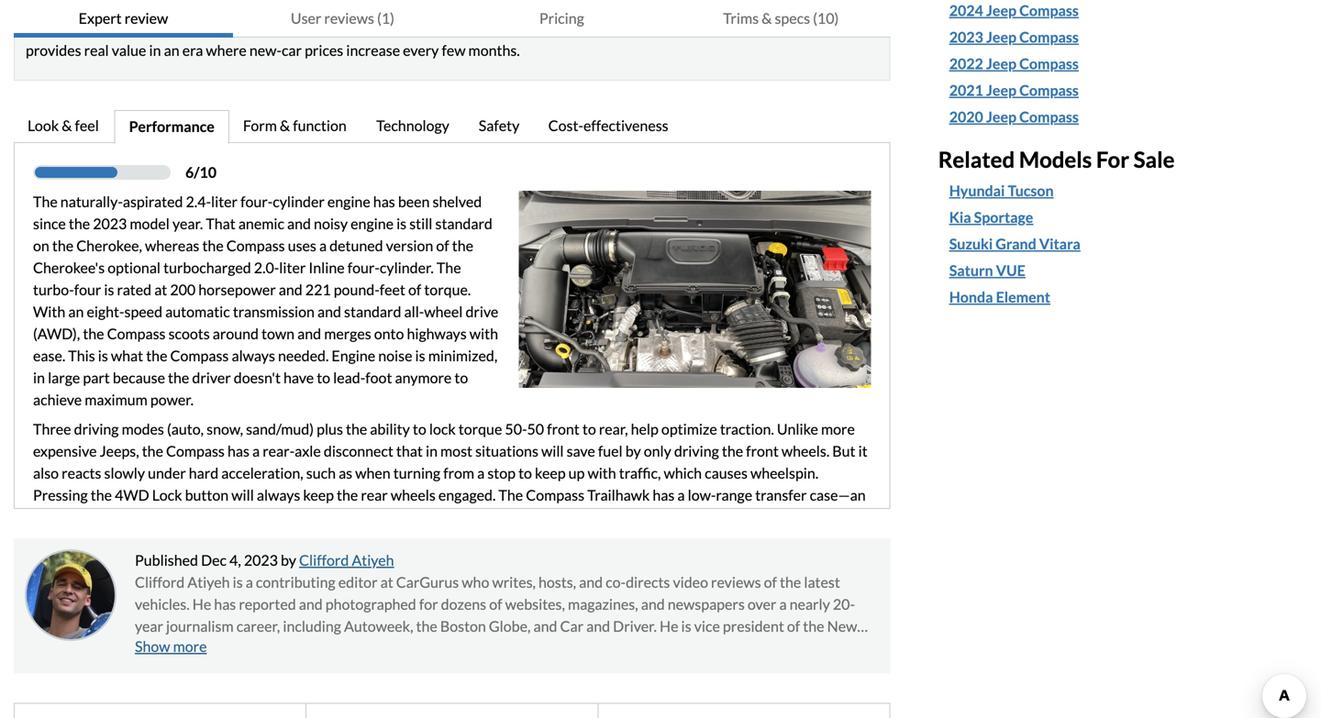Task type: locate. For each thing, give the bounding box(es) containing it.
0 vertical spatial 2023
[[949, 28, 983, 46]]

the down naturally-
[[69, 215, 90, 233]]

with down drive
[[470, 325, 498, 343]]

0 vertical spatial but
[[832, 442, 856, 460]]

in down ease.
[[33, 369, 45, 387]]

1 vertical spatial four-
[[347, 259, 380, 277]]

liter down uses
[[279, 259, 306, 277]]

and down engaged.
[[480, 508, 504, 526]]

1 horizontal spatial in
[[426, 442, 438, 460]]

cost-
[[548, 117, 583, 134]]

atiyeh
[[352, 551, 394, 569], [187, 573, 230, 591]]

lock
[[429, 420, 456, 438]]

2 expensive from the top
[[33, 508, 97, 526]]

expert review tab
[[14, 0, 233, 38]]

has inside the naturally-aspirated 2.4-liter four-cylinder engine has been shelved since the 2023 model year. that anemic and noisy engine is still standard on the cherokee, whereas the compass uses a detuned version of the cherokee's optional turbocharged 2.0-liter inline four-cylinder. the turbo-four is rated at 200 horsepower and 221 pound-feet of torque. with an eight-speed automatic transmission and standard all-wheel drive (awd), the compass scoots around town and merges onto highways with ease. this is what the compass always needed. engine noise is minimized, in large part because the driver doesn't have to lead-foot anymore to achieve maximum power.
[[373, 193, 395, 211]]

version
[[386, 237, 433, 255]]

20-
[[833, 595, 855, 613]]

a down drivers on the bottom of page
[[246, 573, 253, 591]]

0 horizontal spatial atiyeh
[[187, 573, 230, 591]]

1 horizontal spatial 2023
[[244, 551, 278, 569]]

1 jeep from the top
[[986, 1, 1017, 19]]

plates,
[[444, 530, 486, 548]]

1 tab from the left
[[15, 704, 307, 718]]

0 vertical spatial standard
[[435, 215, 493, 233]]

0 vertical spatial expensive
[[33, 442, 97, 460]]

0 vertical spatial with
[[470, 325, 498, 343]]

doesn't
[[234, 369, 281, 387]]

2 vertical spatial 2023
[[244, 551, 278, 569]]

of down slippery
[[582, 530, 595, 548]]

expensive down three
[[33, 442, 97, 460]]

will down 50
[[541, 442, 564, 460]]

1 vertical spatial by
[[281, 551, 296, 569]]

50-
[[505, 420, 527, 438]]

2021 jeep compass link
[[949, 79, 1289, 101], [949, 79, 1079, 101]]

2020 jeep compass link down 2021
[[949, 106, 1079, 128]]

reviews left (1)
[[324, 9, 374, 27]]

0 vertical spatial an
[[68, 303, 84, 321]]

6
[[185, 163, 194, 181]]

1 vertical spatial 2023
[[93, 215, 127, 233]]

1 vertical spatial clifford
[[135, 573, 185, 591]]

2 horizontal spatial 2023
[[949, 28, 983, 46]]

user reviews (1) tab
[[233, 0, 452, 38]]

2 vertical spatial tab list
[[14, 703, 891, 718]]

clifford
[[299, 551, 349, 569], [135, 573, 185, 591]]

co-
[[606, 573, 626, 591]]

0 vertical spatial all-
[[404, 303, 424, 321]]

2023 up 2022
[[949, 28, 983, 46]]

part
[[83, 369, 110, 387], [100, 508, 127, 526]]

1 horizontal spatial standard
[[435, 215, 493, 233]]

driving down the no
[[112, 530, 157, 548]]

plus up axle
[[317, 420, 343, 438]]

it up case—an
[[858, 442, 868, 460]]

includes
[[791, 508, 844, 526]]

1 horizontal spatial will
[[541, 442, 564, 460]]

a left rear- on the left of page
[[252, 442, 260, 460]]

1 vertical spatial in
[[426, 442, 438, 460]]

review
[[125, 9, 168, 27]]

of up globe,
[[489, 595, 502, 613]]

driving down optimize
[[674, 442, 719, 460]]

& right form
[[280, 117, 290, 134]]

model
[[130, 215, 170, 233]]

3 tab list from the top
[[14, 703, 891, 718]]

he right driver. at the left bottom of the page
[[660, 617, 678, 635]]

to up terrain
[[314, 508, 328, 526]]

more
[[821, 420, 855, 438], [837, 530, 871, 548], [173, 638, 207, 656]]

2021 jeep compass link up for
[[949, 79, 1289, 101]]

part inside the naturally-aspirated 2.4-liter four-cylinder engine has been shelved since the 2023 model year. that anemic and noisy engine is still standard on the cherokee, whereas the compass uses a detuned version of the cherokee's optional turbocharged 2.0-liter inline four-cylinder. the turbo-four is rated at 200 horsepower and 221 pound-feet of torque. with an eight-speed automatic transmission and standard all-wheel drive (awd), the compass scoots around town and merges onto highways with ease. this is what the compass always needed. engine noise is minimized, in large part because the driver doesn't have to lead-foot anymore to achieve maximum power.
[[83, 369, 110, 387]]

& inside the form & function tab
[[280, 117, 290, 134]]

in right that
[[426, 442, 438, 460]]

0 horizontal spatial the
[[33, 193, 58, 211]]

optional
[[108, 259, 161, 277]]

most up from
[[440, 442, 472, 460]]

part left the no
[[100, 508, 127, 526]]

0 horizontal spatial with
[[470, 325, 498, 343]]

2023 inside 2024 jeep compass 2023 jeep compass 2022 jeep compass 2021 jeep compass 2020 jeep compass
[[949, 28, 983, 46]]

reviews inside the clifford atiyeh is a contributing editor at cargurus who writes, hosts, and co-directs video reviews of the latest vehicles. he has reported and photographed for dozens of websites, magazines, and newspapers over a nearly 20- year journalism career, including autoweek, the boston globe, and car and driver. he is vice president of the new england motor press association and runs a creative marketing consultancy.
[[711, 573, 761, 591]]

2 tab list from the top
[[14, 110, 891, 144]]

engine
[[327, 193, 370, 211], [351, 215, 394, 233]]

1 vertical spatial all-
[[273, 530, 293, 548]]

is right "four"
[[104, 281, 114, 299]]

look
[[28, 117, 59, 134]]

it left costs
[[740, 530, 749, 548]]

eight-
[[87, 303, 124, 321]]

also up pressing
[[33, 464, 59, 482]]

tab list containing expert review
[[14, 0, 891, 38]]

and down magazines,
[[586, 617, 610, 635]]

0 horizontal spatial plus
[[199, 530, 225, 548]]

plus
[[317, 420, 343, 438], [199, 530, 225, 548]]

by up contributing
[[281, 551, 296, 569]]

safety tab
[[465, 110, 535, 144]]

standard down shelved
[[435, 215, 493, 233]]

specs
[[775, 9, 810, 27]]

grades
[[435, 508, 477, 526]]

trims & specs (10)
[[723, 9, 839, 27]]

engine up noisy
[[327, 193, 370, 211]]

& left specs
[[762, 9, 772, 27]]

the up since
[[33, 193, 58, 211]]

0 vertical spatial by
[[625, 442, 641, 460]]

tab list
[[14, 0, 891, 38], [14, 110, 891, 144], [14, 703, 891, 718]]

0 vertical spatial most
[[440, 442, 472, 460]]

tab panel containing 6
[[14, 142, 891, 572]]

0 horizontal spatial most
[[204, 552, 236, 570]]

& inside look & feel tab
[[62, 117, 72, 134]]

clifford down 'sport'
[[135, 573, 185, 591]]

pricing tab
[[452, 0, 671, 38]]

sale
[[1134, 146, 1175, 172]]

1 horizontal spatial he
[[660, 617, 678, 635]]

trims
[[723, 9, 759, 27]]

kia sportage link
[[949, 207, 1033, 229]]

reviews
[[324, 9, 374, 27], [711, 573, 761, 591]]

0 horizontal spatial an
[[68, 303, 84, 321]]

0 horizontal spatial also
[[33, 464, 59, 482]]

0 vertical spatial plus
[[317, 420, 343, 438]]

1 vertical spatial driving
[[674, 442, 719, 460]]

of up 'over'
[[764, 573, 777, 591]]

has left been
[[373, 193, 395, 211]]

tab list containing look & feel
[[14, 110, 891, 144]]

disconnect
[[324, 442, 393, 460]]

and down directs in the bottom of the page
[[641, 595, 665, 613]]

cargurus
[[396, 573, 459, 591]]

1 vertical spatial tab list
[[14, 110, 891, 144]]

expensive
[[33, 442, 97, 460], [33, 508, 97, 526]]

& inside trims & specs (10) tab
[[762, 9, 772, 27]]

he up journalism
[[192, 595, 211, 613]]

1 vertical spatial reviews
[[711, 573, 761, 591]]

mode
[[160, 530, 196, 548]]

0 vertical spatial reviews
[[324, 9, 374, 27]]

reacts
[[62, 464, 101, 482]]

2.4-
[[186, 193, 211, 211]]

in
[[33, 369, 45, 387], [426, 442, 438, 460]]

trims & specs (10) tab
[[671, 0, 891, 38]]

at down "its"
[[380, 573, 393, 591]]

tires,
[[340, 530, 373, 548]]

help
[[631, 420, 659, 438]]

vitara
[[1039, 235, 1080, 253]]

jeep
[[986, 1, 1017, 19], [986, 28, 1017, 46], [986, 54, 1017, 72], [986, 81, 1017, 99], [986, 108, 1017, 126]]

pressing
[[33, 486, 88, 504]]

year.
[[172, 215, 203, 233]]

only
[[644, 442, 671, 460]]

1 horizontal spatial plus
[[317, 420, 343, 438]]

sand/mud)
[[246, 420, 314, 438]]

tab down the england at the left
[[15, 704, 307, 718]]

creative
[[417, 639, 469, 657]]

always up dares
[[257, 486, 300, 504]]

the
[[69, 215, 90, 233], [52, 237, 74, 255], [202, 237, 224, 255], [452, 237, 473, 255], [83, 325, 104, 343], [146, 347, 167, 365], [168, 369, 189, 387], [346, 420, 367, 438], [142, 442, 163, 460], [722, 442, 743, 460], [91, 486, 112, 504], [337, 486, 358, 504], [115, 552, 136, 570], [782, 552, 803, 570], [780, 573, 801, 591], [416, 617, 437, 635], [803, 617, 824, 635]]

1 horizontal spatial all-
[[404, 303, 424, 321]]

1 vertical spatial the
[[437, 259, 461, 277]]

part down this
[[83, 369, 110, 387]]

0 vertical spatial it
[[858, 442, 868, 460]]

always
[[232, 347, 275, 365], [257, 486, 300, 504]]

clifford down terrain
[[299, 551, 349, 569]]

its
[[381, 552, 397, 570]]

at left 200
[[154, 281, 167, 299]]

four- up pound-
[[347, 259, 380, 277]]

the up torque.
[[437, 259, 461, 277]]

2 vertical spatial more
[[173, 638, 207, 656]]

2 horizontal spatial &
[[762, 9, 772, 27]]

0 vertical spatial atiyeh
[[352, 551, 394, 569]]

transfer
[[755, 486, 807, 504]]

1 vertical spatial always
[[257, 486, 300, 504]]

with down fuel
[[588, 464, 616, 482]]

tab down president
[[599, 704, 890, 718]]

the down shelved
[[452, 237, 473, 255]]

0 vertical spatial the
[[33, 193, 58, 211]]

1 horizontal spatial by
[[625, 442, 641, 460]]

at inside the clifford atiyeh is a contributing editor at cargurus who writes, hosts, and co-directs video reviews of the latest vehicles. he has reported and photographed for dozens of websites, magazines, and newspapers over a nearly 20- year journalism career, including autoweek, the boston globe, and car and driver. he is vice president of the new england motor press association and runs a creative marketing consultancy.
[[380, 573, 393, 591]]

element
[[996, 288, 1050, 306]]

trailhawk
[[587, 486, 650, 504]]

with
[[33, 303, 65, 321]]

reviews down across
[[711, 573, 761, 591]]

1 vertical spatial he
[[660, 617, 678, 635]]

keep left up
[[535, 464, 566, 482]]

2023 inside the naturally-aspirated 2.4-liter four-cylinder engine has been shelved since the 2023 model year. that anemic and noisy engine is still standard on the cherokee, whereas the compass uses a detuned version of the cherokee's optional turbocharged 2.0-liter inline four-cylinder. the turbo-four is rated at 200 horsepower and 221 pound-feet of torque. with an eight-speed automatic transmission and standard all-wheel drive (awd), the compass scoots around town and merges onto highways with ease. this is what the compass always needed. engine noise is minimized, in large part because the driver doesn't have to lead-foot anymore to achieve maximum power.
[[93, 215, 127, 233]]

tab
[[15, 704, 307, 718], [307, 704, 599, 718], [599, 704, 890, 718]]

the up because
[[146, 347, 167, 365]]

1 horizontal spatial reviews
[[711, 573, 761, 591]]

ground
[[598, 530, 644, 548]]

look & feel tab
[[14, 110, 114, 144]]

engine up detuned
[[351, 215, 394, 233]]

50
[[527, 420, 544, 438]]

1 horizontal spatial the
[[437, 259, 461, 277]]

show more
[[135, 638, 207, 656]]

1 horizontal spatial clifford
[[299, 551, 349, 569]]

0 horizontal spatial by
[[281, 551, 296, 569]]

clifford atiyeh is a contributing editor at cargurus who writes, hosts, and co-directs video reviews of the latest vehicles. he has reported and photographed for dozens of websites, magazines, and newspapers over a nearly 20- year journalism career, including autoweek, the boston globe, and car and driver. he is vice president of the new england motor press association and runs a creative marketing consultancy.
[[135, 573, 857, 657]]

front right 50
[[547, 420, 580, 438]]

more up lineup.
[[837, 530, 871, 548]]

1 vertical spatial it
[[740, 530, 749, 548]]

0 vertical spatial in
[[33, 369, 45, 387]]

2021 jeep compass link up 2020
[[949, 79, 1079, 101]]

0 horizontal spatial front
[[547, 420, 580, 438]]

1 horizontal spatial most
[[440, 442, 472, 460]]

all- down dares
[[273, 530, 293, 548]]

who
[[462, 573, 489, 591]]

2023 down falken
[[244, 551, 278, 569]]

0 horizontal spatial it
[[740, 530, 749, 548]]

turning
[[393, 464, 440, 482]]

1 vertical spatial an
[[847, 508, 863, 526]]

low-
[[688, 486, 716, 504]]

all- down feet
[[404, 303, 424, 321]]

dozens
[[441, 595, 486, 613]]

is left still
[[396, 215, 407, 233]]

nearly
[[790, 595, 830, 613]]

and down autoweek,
[[349, 639, 373, 657]]

scoots
[[168, 325, 210, 343]]

websites,
[[505, 595, 565, 613]]

0 horizontal spatial clifford
[[135, 573, 185, 591]]

an inside three driving modes (auto, snow, sand/mud) plus the ability to lock torque 50-50 front to rear, help optimize traction. unlike more expensive jeeps, the compass has a rear-axle disconnect that in most situations will save fuel by only driving the front wheels. but it also reacts slowly under hard acceleration, such as when turning from a stop to keep up with traffic, which causes wheelspin. pressing the 4wd lock button will always keep the rear wheels engaged. the compass trailhawk has a low-range transfer case—an expensive part no other compact suv dares to offer—for steep grades and extra-slippery surfaces like deep mud. it also includes an extra "rock" driving mode plus falken all-terrain tires, metal skid plates, and 8.6 inches of ground clearance. but it costs $7,000 more to start than the sport and most drivers won't exercise its genuine capability. maximum towing is 2,000 pounds across the lineup.
[[847, 508, 863, 526]]

for
[[419, 595, 438, 613]]

liter
[[211, 193, 238, 211], [279, 259, 306, 277]]

0 vertical spatial always
[[232, 347, 275, 365]]

modes
[[122, 420, 164, 438]]

steep
[[396, 508, 432, 526]]

2024 jeep compass 2023 jeep compass 2022 jeep compass 2021 jeep compass 2020 jeep compass
[[949, 1, 1079, 126]]

automatic
[[165, 303, 230, 321]]

foot
[[365, 369, 392, 387]]

wheel
[[424, 303, 463, 321]]

cost-effectiveness tab
[[535, 110, 685, 144]]

keep down the such
[[303, 486, 334, 504]]

1 tab list from the top
[[14, 0, 891, 38]]

of inside three driving modes (auto, snow, sand/mud) plus the ability to lock torque 50-50 front to rear, help optimize traction. unlike more expensive jeeps, the compass has a rear-axle disconnect that in most situations will save fuel by only driving the front wheels. but it also reacts slowly under hard acceleration, such as when turning from a stop to keep up with traffic, which causes wheelspin. pressing the 4wd lock button will always keep the rear wheels engaged. the compass trailhawk has a low-range transfer case—an expensive part no other compact suv dares to offer—for steep grades and extra-slippery surfaces like deep mud. it also includes an extra "rock" driving mode plus falken all-terrain tires, metal skid plates, and 8.6 inches of ground clearance. but it costs $7,000 more to start than the sport and most drivers won't exercise its genuine capability. maximum towing is 2,000 pounds across the lineup.
[[582, 530, 595, 548]]

0 horizontal spatial in
[[33, 369, 45, 387]]

by right fuel
[[625, 442, 641, 460]]

0 horizontal spatial &
[[62, 117, 72, 134]]

0 vertical spatial at
[[154, 281, 167, 299]]

6 / 10
[[185, 163, 217, 181]]

merges
[[324, 325, 371, 343]]

1 horizontal spatial liter
[[279, 259, 306, 277]]

0 vertical spatial also
[[33, 464, 59, 482]]

expert
[[79, 9, 122, 27]]

an inside the naturally-aspirated 2.4-liter four-cylinder engine has been shelved since the 2023 model year. that anemic and noisy engine is still standard on the cherokee, whereas the compass uses a detuned version of the cherokee's optional turbocharged 2.0-liter inline four-cylinder. the turbo-four is rated at 200 horsepower and 221 pound-feet of torque. with an eight-speed automatic transmission and standard all-wheel drive (awd), the compass scoots around town and merges onto highways with ease. this is what the compass always needed. engine noise is minimized, in large part because the driver doesn't have to lead-foot anymore to achieve maximum power.
[[68, 303, 84, 321]]

1 horizontal spatial with
[[588, 464, 616, 482]]

four- up anemic
[[240, 193, 273, 211]]

an down "four"
[[68, 303, 84, 321]]

detuned
[[330, 237, 383, 255]]

have
[[283, 369, 314, 387]]

1 vertical spatial standard
[[344, 303, 401, 321]]

has down snow,
[[227, 442, 249, 460]]

0 horizontal spatial 2023
[[93, 215, 127, 233]]

up
[[568, 464, 585, 482]]

0 vertical spatial more
[[821, 420, 855, 438]]

a right runs
[[407, 639, 415, 657]]

& for trims
[[762, 9, 772, 27]]

0 horizontal spatial all-
[[273, 530, 293, 548]]

hyundai
[[949, 182, 1005, 200]]

and up needed.
[[297, 325, 321, 343]]

atiyeh up editor
[[352, 551, 394, 569]]

form & function
[[243, 117, 347, 134]]

the up causes
[[722, 442, 743, 460]]

by inside three driving modes (auto, snow, sand/mud) plus the ability to lock torque 50-50 front to rear, help optimize traction. unlike more expensive jeeps, the compass has a rear-axle disconnect that in most situations will save fuel by only driving the front wheels. but it also reacts slowly under hard acceleration, such as when turning from a stop to keep up with traffic, which causes wheelspin. pressing the 4wd lock button will always keep the rear wheels engaged. the compass trailhawk has a low-range transfer case—an expensive part no other compact suv dares to offer—for steep grades and extra-slippery surfaces like deep mud. it also includes an extra "rock" driving mode plus falken all-terrain tires, metal skid plates, and 8.6 inches of ground clearance. but it costs $7,000 more to start than the sport and most drivers won't exercise its genuine capability. maximum towing is 2,000 pounds across the lineup.
[[625, 442, 641, 460]]

tab panel
[[14, 142, 891, 572]]

3 jeep from the top
[[986, 54, 1017, 72]]

all- inside the naturally-aspirated 2.4-liter four-cylinder engine has been shelved since the 2023 model year. that anemic and noisy engine is still standard on the cherokee, whereas the compass uses a detuned version of the cherokee's optional turbocharged 2.0-liter inline four-cylinder. the turbo-four is rated at 200 horsepower and 221 pound-feet of torque. with an eight-speed automatic transmission and standard all-wheel drive (awd), the compass scoots around town and merges onto highways with ease. this is what the compass always needed. engine noise is minimized, in large part because the driver doesn't have to lead-foot anymore to achieve maximum power.
[[404, 303, 424, 321]]

2 vertical spatial the
[[499, 486, 523, 504]]

tab down creative
[[307, 704, 599, 718]]

2023 for 2024
[[949, 28, 983, 46]]

1 vertical spatial front
[[746, 442, 779, 460]]

is inside three driving modes (auto, snow, sand/mud) plus the ability to lock torque 50-50 front to rear, help optimize traction. unlike more expensive jeeps, the compass has a rear-axle disconnect that in most situations will save fuel by only driving the front wheels. but it also reacts slowly under hard acceleration, such as when turning from a stop to keep up with traffic, which causes wheelspin. pressing the 4wd lock button will always keep the rear wheels engaged. the compass trailhawk has a low-range transfer case—an expensive part no other compact suv dares to offer—for steep grades and extra-slippery surfaces like deep mud. it also includes an extra "rock" driving mode plus falken all-terrain tires, metal skid plates, and 8.6 inches of ground clearance. but it costs $7,000 more to start than the sport and most drivers won't exercise its genuine capability. maximum towing is 2,000 pounds across the lineup.
[[635, 552, 645, 570]]

but down mud. at the bottom right of the page
[[714, 530, 737, 548]]

0 vertical spatial four-
[[240, 193, 273, 211]]

1 horizontal spatial &
[[280, 117, 290, 134]]

the up nearly
[[780, 573, 801, 591]]

journalism
[[166, 617, 234, 635]]

minimized,
[[428, 347, 497, 365]]

because
[[113, 369, 165, 387]]

will up suv
[[231, 486, 254, 504]]

standard down pound-
[[344, 303, 401, 321]]

0 vertical spatial tab list
[[14, 0, 891, 38]]

when
[[355, 464, 390, 482]]

1 vertical spatial expensive
[[33, 508, 97, 526]]

driver.
[[613, 617, 657, 635]]

to down "extra"
[[33, 552, 47, 570]]

0 horizontal spatial keep
[[303, 486, 334, 504]]

3 tab from the left
[[599, 704, 890, 718]]

the down stop
[[499, 486, 523, 504]]

is right this
[[98, 347, 108, 365]]

kia
[[949, 208, 971, 226]]

expensive down pressing
[[33, 508, 97, 526]]

the up disconnect at the left bottom of the page
[[346, 420, 367, 438]]

drive
[[466, 303, 498, 321]]

1 horizontal spatial an
[[847, 508, 863, 526]]

fuel
[[598, 442, 623, 460]]

1 horizontal spatial at
[[380, 573, 393, 591]]

over
[[748, 595, 776, 613]]

maximum
[[521, 552, 585, 570]]

related models for sale
[[938, 146, 1175, 172]]

to right the have
[[317, 369, 330, 387]]

1 vertical spatial but
[[714, 530, 737, 548]]

2 horizontal spatial the
[[499, 486, 523, 504]]

5 jeep from the top
[[986, 108, 1017, 126]]

0 vertical spatial liter
[[211, 193, 238, 211]]

1 vertical spatial at
[[380, 573, 393, 591]]

plus up dec
[[199, 530, 225, 548]]



Task type: vqa. For each thing, say whether or not it's contained in the screenshot.
the bottom plus
yes



Task type: describe. For each thing, give the bounding box(es) containing it.
0 horizontal spatial will
[[231, 486, 254, 504]]

torque.
[[424, 281, 471, 299]]

the right the than
[[115, 552, 136, 570]]

as
[[339, 464, 352, 482]]

around
[[213, 325, 259, 343]]

2 jeep from the top
[[986, 28, 1017, 46]]

costs
[[752, 530, 786, 548]]

needed.
[[278, 347, 329, 365]]

cherokee,
[[76, 237, 142, 255]]

1 horizontal spatial but
[[832, 442, 856, 460]]

0 horizontal spatial standard
[[344, 303, 401, 321]]

2 vertical spatial driving
[[112, 530, 157, 548]]

effectiveness
[[583, 117, 668, 134]]

year
[[135, 617, 163, 635]]

the inside three driving modes (auto, snow, sand/mud) plus the ability to lock torque 50-50 front to rear, help optimize traction. unlike more expensive jeeps, the compass has a rear-axle disconnect that in most situations will save fuel by only driving the front wheels. but it also reacts slowly under hard acceleration, such as when turning from a stop to keep up with traffic, which causes wheelspin. pressing the 4wd lock button will always keep the rear wheels engaged. the compass trailhawk has a low-range transfer case—an expensive part no other compact suv dares to offer—for steep grades and extra-slippery surfaces like deep mud. it also includes an extra "rock" driving mode plus falken all-terrain tires, metal skid plates, and 8.6 inches of ground clearance. but it costs $7,000 more to start than the sport and most drivers won't exercise its genuine capability. maximum towing is 2,000 pounds across the lineup.
[[499, 486, 523, 504]]

reviews inside tab
[[324, 9, 374, 27]]

been
[[398, 193, 430, 211]]

noisy
[[314, 215, 348, 233]]

president
[[723, 617, 784, 635]]

with inside three driving modes (auto, snow, sand/mud) plus the ability to lock torque 50-50 front to rear, help optimize traction. unlike more expensive jeeps, the compass has a rear-axle disconnect that in most situations will save fuel by only driving the front wheels. but it also reacts slowly under hard acceleration, such as when turning from a stop to keep up with traffic, which causes wheelspin. pressing the 4wd lock button will always keep the rear wheels engaged. the compass trailhawk has a low-range transfer case—an expensive part no other compact suv dares to offer—for steep grades and extra-slippery surfaces like deep mud. it also includes an extra "rock" driving mode plus falken all-terrain tires, metal skid plates, and 8.6 inches of ground clearance. but it costs $7,000 more to start than the sport and most drivers won't exercise its genuine capability. maximum towing is 2,000 pounds across the lineup.
[[588, 464, 616, 482]]

capability.
[[453, 552, 518, 570]]

the down $7,000
[[782, 552, 803, 570]]

marketing
[[472, 639, 538, 657]]

the down modes
[[142, 442, 163, 460]]

at inside the naturally-aspirated 2.4-liter four-cylinder engine has been shelved since the 2023 model year. that anemic and noisy engine is still standard on the cherokee, whereas the compass uses a detuned version of the cherokee's optional turbocharged 2.0-liter inline four-cylinder. the turbo-four is rated at 200 horsepower and 221 pound-feet of torque. with an eight-speed automatic transmission and standard all-wheel drive (awd), the compass scoots around town and merges onto highways with ease. this is what the compass always needed. engine noise is minimized, in large part because the driver doesn't have to lead-foot anymore to achieve maximum power.
[[154, 281, 167, 299]]

england
[[135, 639, 187, 657]]

onto
[[374, 325, 404, 343]]

latest
[[804, 573, 840, 591]]

clifford inside the clifford atiyeh is a contributing editor at cargurus who writes, hosts, and co-directs video reviews of the latest vehicles. he has reported and photographed for dozens of websites, magazines, and newspapers over a nearly 20- year journalism career, including autoweek, the boston globe, and car and driver. he is vice president of the new england motor press association and runs a creative marketing consultancy.
[[135, 573, 185, 591]]

1 vertical spatial more
[[837, 530, 871, 548]]

and down websites, at the bottom of the page
[[533, 617, 557, 635]]

offer—for
[[331, 508, 394, 526]]

published dec 4, 2023 by clifford atiyeh
[[135, 551, 394, 569]]

honda
[[949, 288, 993, 306]]

inline
[[309, 259, 345, 277]]

lock
[[152, 486, 182, 504]]

1 vertical spatial plus
[[199, 530, 225, 548]]

0 vertical spatial engine
[[327, 193, 370, 211]]

is up the anymore
[[415, 347, 425, 365]]

and down cylinder
[[287, 215, 311, 233]]

related
[[938, 146, 1015, 172]]

to down minimized,
[[454, 369, 468, 387]]

and up including
[[299, 595, 323, 613]]

shelved
[[433, 193, 482, 211]]

1 expensive from the top
[[33, 442, 97, 460]]

four
[[74, 281, 101, 299]]

1 horizontal spatial atiyeh
[[352, 551, 394, 569]]

and down 221 in the top of the page
[[317, 303, 341, 321]]

atiyeh inside the clifford atiyeh is a contributing editor at cargurus who writes, hosts, and co-directs video reviews of the latest vehicles. he has reported and photographed for dozens of websites, magazines, and newspapers over a nearly 20- year journalism career, including autoweek, the boston globe, and car and driver. he is vice president of the new england motor press association and runs a creative marketing consultancy.
[[187, 573, 230, 591]]

& for look
[[62, 117, 72, 134]]

range
[[716, 486, 752, 504]]

pricing
[[539, 9, 584, 27]]

photographed
[[325, 595, 416, 613]]

always inside the naturally-aspirated 2.4-liter four-cylinder engine has been shelved since the 2023 model year. that anemic and noisy engine is still standard on the cherokee, whereas the compass uses a detuned version of the cherokee's optional turbocharged 2.0-liter inline four-cylinder. the turbo-four is rated at 200 horsepower and 221 pound-feet of torque. with an eight-speed automatic transmission and standard all-wheel drive (awd), the compass scoots around town and merges onto highways with ease. this is what the compass always needed. engine noise is minimized, in large part because the driver doesn't have to lead-foot anymore to achieve maximum power.
[[232, 347, 275, 365]]

editor
[[338, 573, 378, 591]]

from
[[443, 464, 474, 482]]

rear,
[[599, 420, 628, 438]]

the up this
[[83, 325, 104, 343]]

noise
[[378, 347, 412, 365]]

1 horizontal spatial four-
[[347, 259, 380, 277]]

technology tab
[[363, 110, 465, 144]]

such
[[306, 464, 336, 482]]

& for form
[[280, 117, 290, 134]]

to right stop
[[518, 464, 532, 482]]

snow,
[[207, 420, 243, 438]]

2 tab from the left
[[307, 704, 599, 718]]

the down as
[[337, 486, 358, 504]]

jeeps,
[[100, 442, 139, 460]]

2024
[[949, 1, 983, 19]]

wheels
[[391, 486, 436, 504]]

performance tab
[[114, 110, 229, 144]]

and down mode
[[178, 552, 201, 570]]

0 vertical spatial keep
[[535, 464, 566, 482]]

1 horizontal spatial front
[[746, 442, 779, 460]]

extra-
[[507, 508, 545, 526]]

models
[[1019, 146, 1092, 172]]

1 horizontal spatial it
[[858, 442, 868, 460]]

a inside the naturally-aspirated 2.4-liter four-cylinder engine has been shelved since the 2023 model year. that anemic and noisy engine is still standard on the cherokee, whereas the compass uses a detuned version of the cherokee's optional turbocharged 2.0-liter inline four-cylinder. the turbo-four is rated at 200 horsepower and 221 pound-feet of torque. with an eight-speed automatic transmission and standard all-wheel drive (awd), the compass scoots around town and merges onto highways with ease. this is what the compass always needed. engine noise is minimized, in large part because the driver doesn't have to lead-foot anymore to achieve maximum power.
[[319, 237, 327, 255]]

1 vertical spatial most
[[204, 552, 236, 570]]

of right 'version'
[[436, 237, 449, 255]]

/
[[194, 163, 200, 181]]

wheelspin.
[[750, 464, 818, 482]]

2023 for published
[[244, 551, 278, 569]]

drivers
[[239, 552, 284, 570]]

vue
[[996, 262, 1026, 280]]

a left stop
[[477, 464, 485, 482]]

causes
[[705, 464, 748, 482]]

2,000
[[648, 552, 685, 570]]

is down 4,
[[233, 573, 243, 591]]

magazines,
[[568, 595, 638, 613]]

and left co-
[[579, 573, 603, 591]]

part inside three driving modes (auto, snow, sand/mud) plus the ability to lock torque 50-50 front to rear, help optimize traction. unlike more expensive jeeps, the compass has a rear-axle disconnect that in most situations will save fuel by only driving the front wheels. but it also reacts slowly under hard acceleration, such as when turning from a stop to keep up with traffic, which causes wheelspin. pressing the 4wd lock button will always keep the rear wheels engaged. the compass trailhawk has a low-range transfer case—an expensive part no other compact suv dares to offer—for steep grades and extra-slippery surfaces like deep mud. it also includes an extra "rock" driving mode plus falken all-terrain tires, metal skid plates, and 8.6 inches of ground clearance. but it costs $7,000 more to start than the sport and most drivers won't exercise its genuine capability. maximum towing is 2,000 pounds across the lineup.
[[100, 508, 127, 526]]

the down "for"
[[416, 617, 437, 635]]

2020 jeep compass link up for
[[949, 106, 1289, 128]]

what
[[111, 347, 143, 365]]

traffic,
[[619, 464, 661, 482]]

all- inside three driving modes (auto, snow, sand/mud) plus the ability to lock torque 50-50 front to rear, help optimize traction. unlike more expensive jeeps, the compass has a rear-axle disconnect that in most situations will save fuel by only driving the front wheels. but it also reacts slowly under hard acceleration, such as when turning from a stop to keep up with traffic, which causes wheelspin. pressing the 4wd lock button will always keep the rear wheels engaged. the compass trailhawk has a low-range transfer case—an expensive part no other compact suv dares to offer—for steep grades and extra-slippery surfaces like deep mud. it also includes an extra "rock" driving mode plus falken all-terrain tires, metal skid plates, and 8.6 inches of ground clearance. but it costs $7,000 more to start than the sport and most drivers won't exercise its genuine capability. maximum towing is 2,000 pounds across the lineup.
[[273, 530, 293, 548]]

press
[[233, 639, 269, 657]]

of right feet
[[408, 281, 421, 299]]

that
[[396, 442, 423, 460]]

0 vertical spatial will
[[541, 442, 564, 460]]

boston
[[440, 617, 486, 635]]

vehicles.
[[135, 595, 190, 613]]

driver
[[192, 369, 231, 387]]

the right on
[[52, 237, 74, 255]]

other
[[149, 508, 184, 526]]

saturn vue link
[[949, 260, 1026, 282]]

and left 221 in the top of the page
[[279, 281, 302, 299]]

4 jeep from the top
[[986, 81, 1017, 99]]

(awd),
[[33, 325, 80, 343]]

won't
[[287, 552, 323, 570]]

since
[[33, 215, 66, 233]]

a left the low-
[[677, 486, 685, 504]]

2021
[[949, 81, 983, 99]]

0 vertical spatial clifford
[[299, 551, 349, 569]]

1 vertical spatial also
[[763, 508, 789, 526]]

is left vice
[[681, 617, 691, 635]]

look & feel
[[28, 117, 99, 134]]

0 vertical spatial driving
[[74, 420, 119, 438]]

of down nearly
[[787, 617, 800, 635]]

has inside the clifford atiyeh is a contributing editor at cargurus who writes, hosts, and co-directs video reviews of the latest vehicles. he has reported and photographed for dozens of websites, magazines, and newspapers over a nearly 20- year journalism career, including autoweek, the boston globe, and car and driver. he is vice president of the new england motor press association and runs a creative marketing consultancy.
[[214, 595, 236, 613]]

engaged.
[[438, 486, 496, 504]]

mud.
[[716, 508, 747, 526]]

the up turbocharged
[[202, 237, 224, 255]]

a right 'over'
[[779, 595, 787, 613]]

naturally-
[[60, 193, 123, 211]]

vice
[[694, 617, 720, 635]]

form & function tab
[[229, 110, 363, 144]]

0 horizontal spatial four-
[[240, 193, 273, 211]]

motor
[[189, 639, 231, 657]]

always inside three driving modes (auto, snow, sand/mud) plus the ability to lock torque 50-50 front to rear, help optimize traction. unlike more expensive jeeps, the compass has a rear-axle disconnect that in most situations will save fuel by only driving the front wheels. but it also reacts slowly under hard acceleration, such as when turning from a stop to keep up with traffic, which causes wheelspin. pressing the 4wd lock button will always keep the rear wheels engaged. the compass trailhawk has a low-range transfer case—an expensive part no other compact suv dares to offer—for steep grades and extra-slippery surfaces like deep mud. it also includes an extra "rock" driving mode plus falken all-terrain tires, metal skid plates, and 8.6 inches of ground clearance. but it costs $7,000 more to start than the sport and most drivers won't exercise its genuine capability. maximum towing is 2,000 pounds across the lineup.
[[257, 486, 300, 504]]

including
[[283, 617, 341, 635]]

anymore
[[395, 369, 452, 387]]

falken
[[228, 530, 271, 548]]

unlike
[[777, 420, 818, 438]]

0 vertical spatial front
[[547, 420, 580, 438]]

200
[[170, 281, 196, 299]]

to left the "lock"
[[413, 420, 426, 438]]

1 vertical spatial keep
[[303, 486, 334, 504]]

the down reacts
[[91, 486, 112, 504]]

engine
[[332, 347, 375, 365]]

photo by cliff atiyeh. 2024 jeep compass engine. image
[[519, 191, 871, 388]]

10
[[200, 163, 217, 181]]

the up the power.
[[168, 369, 189, 387]]

has up like
[[653, 486, 675, 504]]

to up save
[[582, 420, 596, 438]]

metal
[[376, 530, 412, 548]]

(auto,
[[167, 420, 204, 438]]

in inside the naturally-aspirated 2.4-liter four-cylinder engine has been shelved since the 2023 model year. that anemic and noisy engine is still standard on the cherokee, whereas the compass uses a detuned version of the cherokee's optional turbocharged 2.0-liter inline four-cylinder. the turbo-four is rated at 200 horsepower and 221 pound-feet of torque. with an eight-speed automatic transmission and standard all-wheel drive (awd), the compass scoots around town and merges onto highways with ease. this is what the compass always needed. engine noise is minimized, in large part because the driver doesn't have to lead-foot anymore to achieve maximum power.
[[33, 369, 45, 387]]

form
[[243, 117, 277, 134]]

in inside three driving modes (auto, snow, sand/mud) plus the ability to lock torque 50-50 front to rear, help optimize traction. unlike more expensive jeeps, the compass has a rear-axle disconnect that in most situations will save fuel by only driving the front wheels. but it also reacts slowly under hard acceleration, such as when turning from a stop to keep up with traffic, which causes wheelspin. pressing the 4wd lock button will always keep the rear wheels engaged. the compass trailhawk has a low-range transfer case—an expensive part no other compact suv dares to offer—for steep grades and extra-slippery surfaces like deep mud. it also includes an extra "rock" driving mode plus falken all-terrain tires, metal skid plates, and 8.6 inches of ground clearance. but it costs $7,000 more to start than the sport and most drivers won't exercise its genuine capability. maximum towing is 2,000 pounds across the lineup.
[[426, 442, 438, 460]]

function
[[293, 117, 347, 134]]

0 vertical spatial he
[[192, 595, 211, 613]]

traction.
[[720, 420, 774, 438]]

car
[[560, 617, 584, 635]]

the down nearly
[[803, 617, 824, 635]]

turbo-
[[33, 281, 74, 299]]

and left 8.6
[[488, 530, 512, 548]]

slowly
[[104, 464, 145, 482]]

reported
[[239, 595, 296, 613]]

case—an
[[810, 486, 866, 504]]

with inside the naturally-aspirated 2.4-liter four-cylinder engine has been shelved since the 2023 model year. that anemic and noisy engine is still standard on the cherokee, whereas the compass uses a detuned version of the cherokee's optional turbocharged 2.0-liter inline four-cylinder. the turbo-four is rated at 200 horsepower and 221 pound-feet of torque. with an eight-speed automatic transmission and standard all-wheel drive (awd), the compass scoots around town and merges onto highways with ease. this is what the compass always needed. engine noise is minimized, in large part because the driver doesn't have to lead-foot anymore to achieve maximum power.
[[470, 325, 498, 343]]

anemic
[[238, 215, 284, 233]]

1 vertical spatial liter
[[279, 259, 306, 277]]

axle
[[295, 442, 321, 460]]

1 vertical spatial engine
[[351, 215, 394, 233]]



